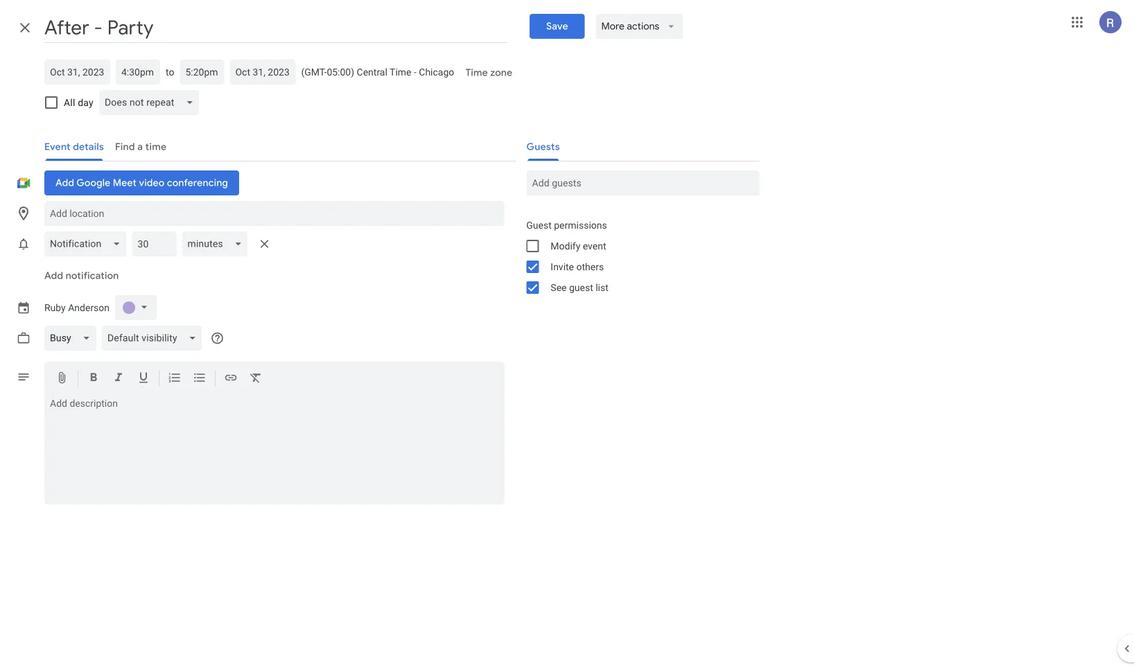 Task type: vqa. For each thing, say whether or not it's contained in the screenshot.
Terms link
no



Task type: describe. For each thing, give the bounding box(es) containing it.
arrow_drop_down
[[665, 20, 678, 33]]

Guests text field
[[532, 171, 754, 196]]

italic image
[[112, 371, 126, 387]]

day
[[78, 97, 93, 108]]

Start time text field
[[121, 64, 155, 80]]

permissions
[[554, 219, 607, 231]]

invite
[[551, 261, 574, 273]]

guest permissions
[[527, 219, 607, 231]]

add notification
[[44, 270, 119, 282]]

0 horizontal spatial time
[[390, 66, 412, 78]]

05:00)
[[327, 66, 354, 78]]

central
[[357, 66, 388, 78]]

guest
[[569, 282, 593, 293]]

Description text field
[[44, 398, 504, 502]]

insert link image
[[224, 371, 238, 387]]

modify event
[[551, 240, 606, 252]]

list
[[596, 282, 609, 293]]

notification
[[66, 270, 119, 282]]

remove formatting image
[[249, 371, 263, 387]]

more actions arrow_drop_down
[[602, 20, 678, 33]]

bulleted list image
[[193, 371, 207, 387]]

zone
[[490, 67, 512, 79]]

anderson
[[68, 302, 110, 314]]

time inside time zone button
[[466, 67, 488, 79]]

time zone
[[466, 67, 512, 79]]

ruby anderson
[[44, 302, 110, 314]]

event
[[583, 240, 606, 252]]

add notification button
[[39, 259, 124, 293]]

add
[[44, 270, 63, 282]]

Start date text field
[[50, 64, 105, 80]]



Task type: locate. For each thing, give the bounding box(es) containing it.
30 minutes before element
[[44, 229, 276, 259]]

Title text field
[[44, 12, 508, 43]]

End time text field
[[185, 64, 219, 80]]

invite others
[[551, 261, 604, 273]]

see
[[551, 282, 567, 293]]

to
[[166, 66, 174, 78]]

modify
[[551, 240, 581, 252]]

bold image
[[87, 371, 101, 387]]

save
[[546, 20, 568, 33]]

group containing guest permissions
[[515, 215, 760, 298]]

all day
[[64, 97, 93, 108]]

End date text field
[[235, 64, 290, 80]]

formatting options toolbar
[[44, 362, 504, 396]]

time zone button
[[460, 60, 518, 85]]

Location text field
[[50, 201, 499, 226]]

underline image
[[137, 371, 150, 387]]

others
[[577, 261, 604, 273]]

ruby
[[44, 302, 66, 314]]

None field
[[99, 90, 205, 115], [44, 232, 132, 257], [182, 232, 254, 257], [44, 326, 102, 351], [102, 326, 208, 351], [99, 90, 205, 115], [44, 232, 132, 257], [182, 232, 254, 257], [44, 326, 102, 351], [102, 326, 208, 351]]

group
[[515, 215, 760, 298]]

-
[[414, 66, 417, 78]]

actions
[[627, 20, 660, 33]]

time left -
[[390, 66, 412, 78]]

more
[[602, 20, 625, 33]]

all
[[64, 97, 75, 108]]

save button
[[530, 14, 585, 39]]

(gmt-05:00) central time - chicago
[[301, 66, 454, 78]]

numbered list image
[[168, 371, 182, 387]]

time left zone
[[466, 67, 488, 79]]

Minutes in advance for notification number field
[[138, 232, 171, 257]]

(gmt-
[[301, 66, 327, 78]]

1 horizontal spatial time
[[466, 67, 488, 79]]

chicago
[[419, 66, 454, 78]]

guest
[[527, 219, 552, 231]]

see guest list
[[551, 282, 609, 293]]

time
[[390, 66, 412, 78], [466, 67, 488, 79]]



